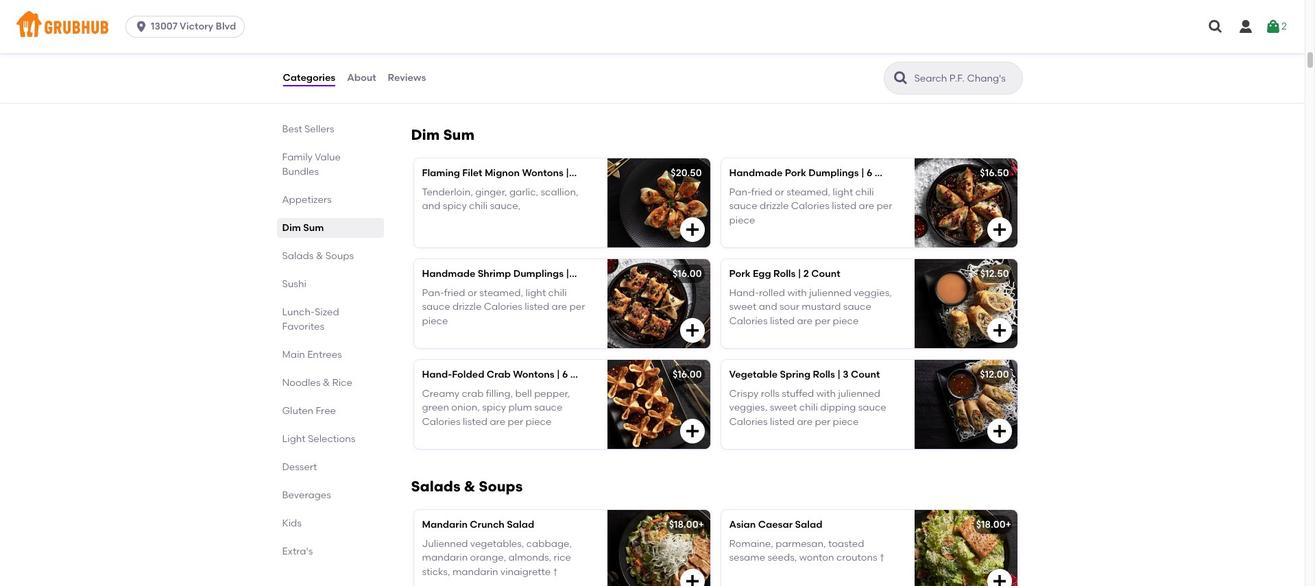 Task type: vqa. For each thing, say whether or not it's contained in the screenshot.
PAN- corresponding to Handmade Shrimp Dumplings | 6 Count
yes



Task type: locate. For each thing, give the bounding box(es) containing it.
2 salad from the left
[[795, 519, 823, 531]]

search icon image
[[893, 70, 909, 86]]

| for handmade shrimp dumplings | 6 count
[[566, 268, 570, 280]]

calories down green
[[422, 416, 461, 428]]

svg image for asian caesar salad
[[992, 573, 1008, 587]]

calories inside 'crispy rolls stuffed with julienned veggies, sweet chili dipping sauce calories listed are per piece'
[[730, 416, 768, 428]]

svg image for mandarin crunch salad
[[684, 573, 701, 587]]

handmade left shrimp
[[422, 268, 476, 280]]

2 $18.00 from the left
[[977, 519, 1006, 531]]

listed down "rolls"
[[770, 416, 795, 428]]

steamed, down shrimp
[[480, 288, 524, 299]]

chili down stuffed
[[800, 402, 818, 414]]

main
[[282, 349, 305, 361]]

sauce for creamy crab filling, bell pepper, green onion, spicy plum sauce calories listed are per piece
[[535, 402, 563, 414]]

battered,
[[775, 36, 819, 48]]

sour
[[780, 301, 800, 313]]

0 horizontal spatial pan-fried or steamed, light chili sauce drizzle     calories listed are per piece
[[422, 288, 585, 327]]

soups up sized
[[326, 250, 354, 262]]

handmade right 'delivery'
[[730, 167, 783, 179]]

mandarin
[[422, 553, 468, 564], [453, 566, 498, 578]]

light
[[833, 187, 854, 198], [526, 288, 546, 299]]

1 $18.00 + from the left
[[669, 519, 704, 531]]

with up dipping
[[817, 388, 836, 400]]

handmade
[[730, 167, 783, 179], [422, 268, 476, 280]]

spicy down filling,
[[482, 402, 506, 414]]

0 vertical spatial dim sum
[[411, 126, 475, 143]]

handmade pork dumplings | 6 count image
[[915, 158, 1018, 248]]

13007
[[151, 21, 178, 32]]

listed inside creamy crab filling, bell pepper, green onion, spicy plum sauce calories listed are per piece
[[463, 416, 488, 428]]

handmade shrimp dumplings | 6 count image
[[607, 259, 710, 348]]

sum up filet
[[443, 126, 475, 143]]

1 vertical spatial soups
[[479, 478, 523, 495]]

mandarin down orange,
[[453, 566, 498, 578]]

1 horizontal spatial and
[[759, 301, 778, 313]]

svg image inside the 2 button
[[1266, 19, 1282, 35]]

& left rice
[[323, 377, 330, 389]]

dim sum
[[411, 126, 475, 143], [282, 222, 324, 234]]

tempura-
[[730, 36, 775, 48]]

family
[[282, 152, 313, 163]]

or down handmade pork dumplings | 6 count
[[775, 187, 785, 198]]

piece inside hand-rolled with julienned veggies, sweet and sour mustard sauce calories listed are per piece
[[833, 315, 859, 327]]

1 horizontal spatial sum
[[443, 126, 475, 143]]

1 salad from the left
[[507, 519, 535, 531]]

julienned inside hand-rolled with julienned veggies, sweet and sour mustard sauce calories listed are per piece
[[810, 288, 852, 299]]

sauce,
[[490, 201, 521, 212]]

pao
[[540, 50, 559, 62]]

0 vertical spatial hand-
[[730, 288, 759, 299]]

† right croutons
[[880, 553, 885, 564]]

+ for romaine, parmesan, toasted sesame seeds, wonton croutons †
[[1006, 519, 1012, 531]]

salads up mandarin
[[411, 478, 461, 495]]

sauce for hand-rolled with julienned veggies, sweet and sour mustard sauce calories listed are per piece
[[844, 301, 872, 313]]

0 vertical spatial spicy
[[443, 201, 467, 212]]

calories down rolled
[[730, 315, 768, 327]]

are inside creamy crab filling, bell pepper, green onion, spicy plum sauce calories listed are per piece
[[490, 416, 506, 428]]

0 vertical spatial sweet
[[730, 301, 757, 313]]

0 vertical spatial mandarin
[[422, 553, 468, 564]]

1 vertical spatial and
[[759, 301, 778, 313]]

1 horizontal spatial sweet
[[770, 402, 797, 414]]

$12.00
[[980, 369, 1009, 381]]

with left a
[[854, 36, 874, 48]]

pork egg rolls | 2 count image
[[915, 259, 1018, 348]]

1 horizontal spatial salad
[[795, 519, 823, 531]]

1 vertical spatial or
[[468, 288, 477, 299]]

chili down charred
[[465, 50, 484, 62]]

1 vertical spatial pork
[[730, 268, 751, 280]]

0 horizontal spatial rolls
[[774, 268, 796, 280]]

1 horizontal spatial spicy
[[482, 402, 506, 414]]

julienned down 3
[[839, 388, 881, 400]]

chili down handmade pork dumplings | 6 count
[[856, 187, 874, 198]]

0 horizontal spatial dim sum
[[282, 222, 324, 234]]

1 horizontal spatial fried
[[752, 187, 773, 198]]

pan-fried or steamed, light chili sauce drizzle     calories listed are per piece down handmade pork dumplings | 6 count
[[730, 187, 893, 226]]

0 vertical spatial julienned
[[810, 288, 852, 299]]

are inside 'crispy rolls stuffed with julienned veggies, sweet chili dipping sauce calories listed are per piece'
[[797, 416, 813, 428]]

0 horizontal spatial with
[[788, 288, 807, 299]]

0 vertical spatial steamed,
[[787, 187, 831, 198]]

are down sour at right bottom
[[797, 315, 813, 327]]

hand- inside hand-rolled with julienned veggies, sweet and sour mustard sauce calories listed are per piece
[[730, 288, 759, 299]]

drizzle
[[760, 201, 789, 212], [453, 301, 482, 313]]

1 vertical spatial sum
[[303, 222, 324, 234]]

and
[[422, 201, 441, 212], [759, 301, 778, 313]]

13007 victory blvd
[[151, 21, 236, 32]]

1 horizontal spatial dumplings
[[809, 167, 859, 179]]

crab
[[462, 388, 484, 400]]

0 vertical spatial drizzle
[[760, 201, 789, 212]]

per inside creamy crab filling, bell pepper, green onion, spicy plum sauce calories listed are per piece
[[508, 416, 524, 428]]

$18.00 for romaine, parmesan, toasted sesame seeds, wonton croutons †
[[977, 519, 1006, 531]]

hand-rolled with julienned veggies, sweet and sour mustard sauce calories listed are per piece
[[730, 288, 892, 327]]

calories
[[791, 201, 830, 212], [484, 301, 523, 313], [730, 315, 768, 327], [422, 416, 461, 428], [730, 416, 768, 428]]

0 vertical spatial wontons
[[522, 167, 564, 179]]

0 vertical spatial with
[[854, 36, 874, 48]]

1 vertical spatial rolls
[[813, 369, 835, 381]]

are inside hand-rolled with julienned veggies, sweet and sour mustard sauce calories listed are per piece
[[797, 315, 813, 327]]

sriracha
[[730, 50, 768, 62]]

0 vertical spatial dim
[[411, 126, 440, 143]]

| for vegetable spring rolls | 3 count
[[838, 369, 841, 381]]

$18.00 +
[[669, 519, 704, 531], [977, 519, 1012, 531]]

$16.00 for pork
[[673, 268, 702, 280]]

and inside hand-rolled with julienned veggies, sweet and sour mustard sauce calories listed are per piece
[[759, 301, 778, 313]]

with inside hand-rolled with julienned veggies, sweet and sour mustard sauce calories listed are per piece
[[788, 288, 807, 299]]

sauce inside creamy crab filling, bell pepper, green onion, spicy plum sauce calories listed are per piece
[[535, 402, 563, 414]]

calories inside hand-rolled with julienned veggies, sweet and sour mustard sauce calories listed are per piece
[[730, 315, 768, 327]]

1 horizontal spatial rolls
[[813, 369, 835, 381]]

sauce inside 'crispy rolls stuffed with julienned veggies, sweet chili dipping sauce calories listed are per piece'
[[859, 402, 887, 414]]

-
[[611, 167, 615, 179]]

sellers
[[305, 123, 335, 135]]

1 vertical spatial &
[[323, 377, 330, 389]]

+ for julienned vegetables, cabbage, mandarin orange, almonds, rice sticks, mandarin vinaigrette †
[[699, 519, 704, 531]]

per inside 'crispy rolls stuffed with julienned veggies, sweet chili dipping sauce calories listed are per piece'
[[815, 416, 831, 428]]

0 vertical spatial &
[[316, 250, 323, 262]]

|
[[566, 167, 569, 179], [862, 167, 865, 179], [566, 268, 570, 280], [798, 268, 802, 280], [557, 369, 560, 381], [838, 369, 841, 381]]

† down peanuts,
[[422, 64, 427, 76]]

1 vertical spatial veggies,
[[730, 402, 768, 414]]

dessert
[[282, 462, 317, 473]]

count
[[580, 167, 609, 179], [875, 167, 904, 179], [580, 268, 609, 280], [812, 268, 841, 280], [571, 369, 600, 381], [851, 369, 880, 381]]

hand- up creamy
[[422, 369, 452, 381]]

hand- down egg
[[730, 288, 759, 299]]

soups up crunch
[[479, 478, 523, 495]]

†
[[792, 50, 796, 62], [422, 64, 427, 76], [880, 553, 885, 564], [553, 566, 558, 578]]

0 horizontal spatial soups
[[326, 250, 354, 262]]

+
[[699, 519, 704, 531], [1006, 519, 1012, 531]]

pan-fried or steamed, light chili sauce drizzle     calories listed are per piece down shrimp
[[422, 288, 585, 327]]

dim down appetizers
[[282, 222, 301, 234]]

0 horizontal spatial $18.00 +
[[669, 519, 704, 531]]

2 vertical spatial with
[[817, 388, 836, 400]]

sweet down egg
[[730, 301, 757, 313]]

0 horizontal spatial salads & soups
[[282, 250, 354, 262]]

piece
[[730, 215, 756, 226], [422, 315, 448, 327], [833, 315, 859, 327], [526, 416, 552, 428], [833, 416, 859, 428]]

1 horizontal spatial $18.00 +
[[977, 519, 1012, 531]]

2 $16.00 from the top
[[673, 369, 702, 381]]

sauce for crispy rolls stuffed with julienned veggies, sweet chili dipping sauce calories listed are per piece
[[859, 402, 887, 414]]

0 horizontal spatial 2
[[804, 268, 809, 280]]

hand-folded crab wontons | 6 count image
[[607, 360, 710, 449]]

pepper,
[[534, 388, 570, 400]]

light
[[282, 434, 306, 445]]

drizzle down handmade pork dumplings | 6 count
[[760, 201, 789, 212]]

1 horizontal spatial handmade
[[730, 167, 783, 179]]

sticks,
[[422, 566, 450, 578]]

1 + from the left
[[699, 519, 704, 531]]

sized
[[315, 307, 339, 318]]

per for pork egg rolls | 2 count
[[815, 315, 831, 327]]

are down stuffed
[[797, 416, 813, 428]]

1 vertical spatial $16.00
[[673, 369, 702, 381]]

1 horizontal spatial drizzle
[[760, 201, 789, 212]]

0 vertical spatial or
[[775, 187, 785, 198]]

1 horizontal spatial pan-
[[730, 187, 752, 198]]

0 horizontal spatial handmade
[[422, 268, 476, 280]]

† down battered,
[[792, 50, 796, 62]]

sauce inside hand-rolled with julienned veggies, sweet and sour mustard sauce calories listed are per piece
[[844, 301, 872, 313]]

with inside tempura-battered, tossed with a sriracha aioli †
[[854, 36, 874, 48]]

salads & soups up "mandarin crunch salad"
[[411, 478, 523, 495]]

are down filling,
[[490, 416, 506, 428]]

with
[[854, 36, 874, 48], [788, 288, 807, 299], [817, 388, 836, 400]]

$16.00
[[673, 268, 702, 280], [673, 369, 702, 381]]

0 horizontal spatial $18.00
[[669, 519, 699, 531]]

1 horizontal spatial or
[[775, 187, 785, 198]]

fried down handmade shrimp dumplings | 6 count
[[444, 288, 466, 299]]

2 + from the left
[[1006, 519, 1012, 531]]

fried down handmade pork dumplings | 6 count
[[752, 187, 773, 198]]

chili
[[465, 50, 484, 62], [856, 187, 874, 198], [469, 201, 488, 212], [549, 288, 567, 299], [800, 402, 818, 414]]

egg
[[753, 268, 772, 280]]

1 horizontal spatial soups
[[479, 478, 523, 495]]

2 $18.00 + from the left
[[977, 519, 1012, 531]]

sauce
[[561, 50, 589, 62], [730, 201, 758, 212], [422, 301, 450, 313], [844, 301, 872, 313], [535, 402, 563, 414], [859, 402, 887, 414]]

bell
[[516, 388, 532, 400]]

mignon
[[485, 167, 520, 179]]

steamed,
[[787, 187, 831, 198], [480, 288, 524, 299]]

1 vertical spatial mandarin
[[453, 566, 498, 578]]

1 vertical spatial dim sum
[[282, 222, 324, 234]]

† down rice
[[553, 566, 558, 578]]

steamed, for pork
[[787, 187, 831, 198]]

svg image for hand-folded crab wontons | 6 count
[[684, 423, 701, 440]]

tenderloin, ginger, garlic, scallion, and spicy chili sauce,
[[422, 187, 579, 212]]

1 horizontal spatial +
[[1006, 519, 1012, 531]]

| for pork egg rolls | 2 count
[[798, 268, 802, 280]]

sum down appetizers
[[303, 222, 324, 234]]

dynamite shrimp image
[[915, 8, 1018, 97]]

fried for pork
[[752, 187, 773, 198]]

julienned up mustard in the bottom of the page
[[810, 288, 852, 299]]

salad up parmesan, on the right bottom of the page
[[795, 519, 823, 531]]

1 horizontal spatial 2
[[1282, 20, 1288, 32]]

2 horizontal spatial with
[[854, 36, 874, 48]]

svg image
[[1208, 19, 1225, 35], [1238, 19, 1255, 35], [1266, 19, 1282, 35], [992, 322, 1008, 339]]

listed inside 'crispy rolls stuffed with julienned veggies, sweet chili dipping sauce calories listed are per piece'
[[770, 416, 795, 428]]

1 vertical spatial sweet
[[770, 402, 797, 414]]

0 vertical spatial 2
[[1282, 20, 1288, 32]]

dim up flaming
[[411, 126, 440, 143]]

1 $16.00 from the top
[[673, 268, 702, 280]]

1 horizontal spatial light
[[833, 187, 854, 198]]

1 horizontal spatial salads & soups
[[411, 478, 523, 495]]

sweet inside 'crispy rolls stuffed with julienned veggies, sweet chili dipping sauce calories listed are per piece'
[[770, 402, 797, 414]]

0 vertical spatial sum
[[443, 126, 475, 143]]

0 vertical spatial veggies,
[[854, 288, 892, 299]]

0 horizontal spatial sum
[[303, 222, 324, 234]]

0 horizontal spatial salad
[[507, 519, 535, 531]]

0 vertical spatial and
[[422, 201, 441, 212]]

vegetable spring rolls | 3 count image
[[915, 360, 1018, 449]]

1 horizontal spatial salads
[[411, 478, 461, 495]]

calories down shrimp
[[484, 301, 523, 313]]

wontons up scallion,
[[522, 167, 564, 179]]

0 vertical spatial salads
[[282, 250, 314, 262]]

1 vertical spatial pan-
[[422, 288, 444, 299]]

0 horizontal spatial sweet
[[730, 301, 757, 313]]

asian
[[730, 519, 756, 531]]

1 vertical spatial pan-fried or steamed, light chili sauce drizzle     calories listed are per piece
[[422, 288, 585, 327]]

orange,
[[470, 553, 506, 564]]

$12.50
[[981, 268, 1009, 280]]

listed down handmade pork dumplings | 6 count
[[832, 201, 857, 212]]

with up sour at right bottom
[[788, 288, 807, 299]]

0 vertical spatial fried
[[752, 187, 773, 198]]

chili inside the tenderloin, ginger, garlic, scallion, and spicy chili sauce,
[[469, 201, 488, 212]]

with inside 'crispy rolls stuffed with julienned veggies, sweet chili dipping sauce calories listed are per piece'
[[817, 388, 836, 400]]

rolls right egg
[[774, 268, 796, 280]]

2 vertical spatial &
[[464, 478, 476, 495]]

listed down the onion,
[[463, 416, 488, 428]]

1 horizontal spatial dim
[[411, 126, 440, 143]]

plum
[[509, 402, 532, 414]]

categories
[[283, 72, 336, 84]]

$16.00 for vegetable
[[673, 369, 702, 381]]

1 horizontal spatial pan-fried or steamed, light chili sauce drizzle     calories listed are per piece
[[730, 187, 893, 226]]

steamed, down handmade pork dumplings | 6 count
[[787, 187, 831, 198]]

listed
[[832, 201, 857, 212], [525, 301, 550, 313], [770, 315, 795, 327], [463, 416, 488, 428], [770, 416, 795, 428]]

filling,
[[486, 388, 513, 400]]

0 horizontal spatial light
[[526, 288, 546, 299]]

0 horizontal spatial fried
[[444, 288, 466, 299]]

1 $18.00 from the left
[[669, 519, 699, 531]]

piece inside 'crispy rolls stuffed with julienned veggies, sweet chili dipping sauce calories listed are per piece'
[[833, 416, 859, 428]]

toasted
[[829, 539, 865, 550]]

1 vertical spatial dim
[[282, 222, 301, 234]]

dim sum up flaming
[[411, 126, 475, 143]]

0 vertical spatial $16.00
[[673, 268, 702, 280]]

calories for folded
[[422, 416, 461, 428]]

sweet inside hand-rolled with julienned veggies, sweet and sour mustard sauce calories listed are per piece
[[730, 301, 757, 313]]

sweet down "rolls"
[[770, 402, 797, 414]]

1 vertical spatial handmade
[[422, 268, 476, 280]]

1 horizontal spatial $18.00
[[977, 519, 1006, 531]]

wontons up bell
[[513, 369, 555, 381]]

listed down sour at right bottom
[[770, 315, 795, 327]]

chili down ginger,
[[469, 201, 488, 212]]

listed inside hand-rolled with julienned veggies, sweet and sour mustard sauce calories listed are per piece
[[770, 315, 795, 327]]

salads & soups
[[282, 250, 354, 262], [411, 478, 523, 495]]

2 button
[[1266, 14, 1288, 39]]

handmade for handmade pork dumplings | 6 count
[[730, 167, 783, 179]]

0 horizontal spatial salads
[[282, 250, 314, 262]]

spicy down the tenderloin, at the top of the page
[[443, 201, 467, 212]]

listed down handmade shrimp dumplings | 6 count
[[525, 301, 550, 313]]

gluten
[[282, 405, 314, 417]]

dipping
[[821, 402, 856, 414]]

0 vertical spatial light
[[833, 187, 854, 198]]

0 horizontal spatial drizzle
[[453, 301, 482, 313]]

and down the tenderloin, at the top of the page
[[422, 201, 441, 212]]

1 vertical spatial salads & soups
[[411, 478, 523, 495]]

or down handmade shrimp dumplings | 6 count
[[468, 288, 477, 299]]

3
[[843, 369, 849, 381]]

mandarin down julienned
[[422, 553, 468, 564]]

1 horizontal spatial with
[[817, 388, 836, 400]]

& up sized
[[316, 250, 323, 262]]

0 horizontal spatial dumplings
[[514, 268, 564, 280]]

and down rolled
[[759, 301, 778, 313]]

per inside hand-rolled with julienned veggies, sweet and sour mustard sauce calories listed are per piece
[[815, 315, 831, 327]]

sauce inside 'wok-charred brussels sprouts, peanuts, chili pods, kung pao sauce †'
[[561, 50, 589, 62]]

svg image
[[135, 20, 148, 34], [992, 71, 1008, 88], [684, 221, 701, 238], [992, 221, 1008, 238], [684, 322, 701, 339], [684, 423, 701, 440], [992, 423, 1008, 440], [684, 573, 701, 587], [992, 573, 1008, 587]]

& up "mandarin crunch salad"
[[464, 478, 476, 495]]

0 horizontal spatial spicy
[[443, 201, 467, 212]]

rolls left 3
[[813, 369, 835, 381]]

are for |
[[490, 416, 506, 428]]

salad for mandarin crunch salad
[[507, 519, 535, 531]]

light selections
[[282, 434, 356, 445]]

0 vertical spatial pork
[[785, 167, 807, 179]]

$18.00
[[669, 519, 699, 531], [977, 519, 1006, 531]]

shrimp
[[478, 268, 511, 280]]

† inside tempura-battered, tossed with a sriracha aioli †
[[792, 50, 796, 62]]

0 horizontal spatial and
[[422, 201, 441, 212]]

calories down crispy on the bottom of the page
[[730, 416, 768, 428]]

fried
[[752, 187, 773, 198], [444, 288, 466, 299]]

0 vertical spatial handmade
[[730, 167, 783, 179]]

rolled
[[759, 288, 786, 299]]

salads & soups up sushi
[[282, 250, 354, 262]]

per
[[877, 201, 893, 212], [570, 301, 585, 313], [815, 315, 831, 327], [508, 416, 524, 428], [815, 416, 831, 428]]

salads up sushi
[[282, 250, 314, 262]]

light down handmade shrimp dumplings | 6 count
[[526, 288, 546, 299]]

1 vertical spatial julienned
[[839, 388, 881, 400]]

0 vertical spatial pan-fried or steamed, light chili sauce drizzle     calories listed are per piece
[[730, 187, 893, 226]]

1 vertical spatial drizzle
[[453, 301, 482, 313]]

sauce for wok-charred brussels sprouts, peanuts, chili pods, kung pao sauce †
[[561, 50, 589, 62]]

listed for 2
[[770, 315, 795, 327]]

13007 victory blvd button
[[126, 16, 251, 38]]

light down handmade pork dumplings | 6 count
[[833, 187, 854, 198]]

hand- for rolled
[[730, 288, 759, 299]]

&
[[316, 250, 323, 262], [323, 377, 330, 389], [464, 478, 476, 495]]

1 vertical spatial wontons
[[513, 369, 555, 381]]

tempura-battered, tossed with a sriracha aioli † button
[[721, 8, 1018, 97]]

main navigation navigation
[[0, 0, 1305, 54]]

gluten free
[[282, 405, 336, 417]]

salad up vegetables,
[[507, 519, 535, 531]]

flaming filet mignon wontons | 6 count - third party delivery image
[[607, 158, 710, 248]]

piece inside creamy crab filling, bell pepper, green onion, spicy plum sauce calories listed are per piece
[[526, 416, 552, 428]]

drizzle down shrimp
[[453, 301, 482, 313]]

calories inside creamy crab filling, bell pepper, green onion, spicy plum sauce calories listed are per piece
[[422, 416, 461, 428]]

dim sum down appetizers
[[282, 222, 324, 234]]

1 vertical spatial steamed,
[[480, 288, 524, 299]]

salads
[[282, 250, 314, 262], [411, 478, 461, 495]]

wontons
[[522, 167, 564, 179], [513, 369, 555, 381]]

tenderloin,
[[422, 187, 473, 198]]

1 vertical spatial fried
[[444, 288, 466, 299]]

reviews
[[388, 72, 426, 84]]

0 horizontal spatial or
[[468, 288, 477, 299]]

0 vertical spatial pan-
[[730, 187, 752, 198]]



Task type: describe. For each thing, give the bounding box(es) containing it.
charred
[[446, 36, 483, 48]]

svg image for handmade shrimp dumplings | 6 count
[[684, 322, 701, 339]]

steamed, for shrimp
[[480, 288, 524, 299]]

free
[[316, 405, 336, 417]]

filet
[[463, 167, 483, 179]]

listed for |
[[463, 416, 488, 428]]

romaine,
[[730, 539, 774, 550]]

$18.00 + for romaine, parmesan, toasted sesame seeds, wonton croutons †
[[977, 519, 1012, 531]]

piece for pork egg rolls | 2 count
[[833, 315, 859, 327]]

entrees
[[307, 349, 342, 361]]

wontons for scallion,
[[522, 167, 564, 179]]

aioli
[[770, 50, 789, 62]]

1 horizontal spatial dim sum
[[411, 126, 475, 143]]

victory
[[180, 21, 214, 32]]

1 vertical spatial salads
[[411, 478, 461, 495]]

or for pork
[[775, 187, 785, 198]]

drizzle for pork
[[760, 201, 789, 212]]

pan-fried or steamed, light chili sauce drizzle     calories listed are per piece for pork
[[730, 187, 893, 226]]

vinaigrette
[[501, 566, 551, 578]]

salad for asian caesar salad
[[795, 519, 823, 531]]

categories button
[[282, 54, 336, 103]]

calories for spring
[[730, 416, 768, 428]]

spicy inside the tenderloin, ginger, garlic, scallion, and spicy chili sauce,
[[443, 201, 467, 212]]

with for tossed
[[854, 36, 874, 48]]

piece for hand-folded crab wontons | 6 count
[[526, 416, 552, 428]]

tossed
[[821, 36, 852, 48]]

are down handmade shrimp dumplings | 6 count
[[552, 301, 568, 313]]

kung
[[514, 50, 538, 62]]

crab
[[487, 369, 511, 381]]

are for 2
[[797, 315, 813, 327]]

or for shrimp
[[468, 288, 477, 299]]

count for handmade pork dumplings | 6 count
[[875, 167, 904, 179]]

reviews button
[[387, 54, 427, 103]]

listed for 3
[[770, 416, 795, 428]]

veggies, inside 'crispy rolls stuffed with julienned veggies, sweet chili dipping sauce calories listed are per piece'
[[730, 402, 768, 414]]

svg image for vegetable spring rolls | 3 count
[[992, 423, 1008, 440]]

count for vegetable spring rolls | 3 count
[[851, 369, 880, 381]]

creamy crab filling, bell pepper, green onion, spicy plum sauce calories listed are per piece
[[422, 388, 570, 428]]

ginger,
[[475, 187, 507, 198]]

drizzle for shrimp
[[453, 301, 482, 313]]

handmade for handmade shrimp dumplings | 6 count
[[422, 268, 476, 280]]

fried for shrimp
[[444, 288, 466, 299]]

sesame
[[730, 553, 766, 564]]

selections
[[308, 434, 356, 445]]

best sellers
[[282, 123, 335, 135]]

svg image inside 13007 victory blvd button
[[135, 20, 148, 34]]

light for shrimp
[[526, 288, 546, 299]]

rolls for spring
[[813, 369, 835, 381]]

0 horizontal spatial pork
[[730, 268, 751, 280]]

folded
[[452, 369, 485, 381]]

appetizers
[[282, 194, 332, 206]]

chili down handmade shrimp dumplings | 6 count
[[549, 288, 567, 299]]

0 vertical spatial salads & soups
[[282, 250, 354, 262]]

are for 3
[[797, 416, 813, 428]]

family value bundles
[[282, 152, 341, 178]]

| for handmade pork dumplings | 6 count
[[862, 167, 865, 179]]

sprouts,
[[525, 36, 562, 48]]

wonton
[[800, 553, 835, 564]]

per for hand-folded crab wontons | 6 count
[[508, 416, 524, 428]]

vegetable
[[730, 369, 778, 381]]

almonds,
[[509, 553, 552, 564]]

calories for egg
[[730, 315, 768, 327]]

crispy rolls stuffed with julienned veggies, sweet chili dipping sauce calories listed are per piece
[[730, 388, 887, 428]]

croutons
[[837, 553, 878, 564]]

about
[[347, 72, 376, 84]]

† inside julienned vegetables, cabbage, mandarin orange, almonds, rice sticks, mandarin vinaigrette †
[[553, 566, 558, 578]]

$16.50
[[981, 167, 1009, 179]]

julienned inside 'crispy rolls stuffed with julienned veggies, sweet chili dipping sauce calories listed are per piece'
[[839, 388, 881, 400]]

spring
[[780, 369, 811, 381]]

handmade pork dumplings | 6 count
[[730, 167, 904, 179]]

2 inside button
[[1282, 20, 1288, 32]]

0 horizontal spatial dim
[[282, 222, 301, 234]]

cabbage,
[[527, 539, 572, 550]]

1 horizontal spatial pork
[[785, 167, 807, 179]]

with for stuffed
[[817, 388, 836, 400]]

svg image for handmade pork dumplings | 6 count
[[992, 221, 1008, 238]]

pork egg rolls | 2 count
[[730, 268, 841, 280]]

main entrees
[[282, 349, 342, 361]]

calories down handmade pork dumplings | 6 count
[[791, 201, 830, 212]]

lunch-sized favorites
[[282, 307, 339, 333]]

0 vertical spatial soups
[[326, 250, 354, 262]]

rice
[[554, 553, 571, 564]]

asian caesar salad image
[[915, 510, 1018, 587]]

per for vegetable spring rolls | 3 count
[[815, 416, 831, 428]]

pods,
[[486, 50, 512, 62]]

count for pork egg rolls | 2 count
[[812, 268, 841, 280]]

1 vertical spatial 2
[[804, 268, 809, 280]]

rice
[[332, 377, 353, 389]]

bundles
[[282, 166, 319, 178]]

delivery
[[671, 167, 709, 179]]

kung pao brussels sprouts image
[[607, 8, 710, 97]]

hand-folded crab wontons | 6 count
[[422, 369, 600, 381]]

wok-charred brussels sprouts, peanuts, chili pods, kung pao sauce †
[[422, 36, 589, 76]]

stuffed
[[782, 388, 815, 400]]

chili inside 'crispy rolls stuffed with julienned veggies, sweet chili dipping sauce calories listed are per piece'
[[800, 402, 818, 414]]

wok-
[[422, 36, 446, 48]]

$18.00 + for julienned vegetables, cabbage, mandarin orange, almonds, rice sticks, mandarin vinaigrette †
[[669, 519, 704, 531]]

onion,
[[452, 402, 480, 414]]

veggies, inside hand-rolled with julienned veggies, sweet and sour mustard sauce calories listed are per piece
[[854, 288, 892, 299]]

piece for vegetable spring rolls | 3 count
[[833, 416, 859, 428]]

† inside romaine, parmesan, toasted sesame seeds, wonton croutons †
[[880, 553, 885, 564]]

rolls for egg
[[774, 268, 796, 280]]

noodles & rice
[[282, 377, 353, 389]]

romaine, parmesan, toasted sesame seeds, wonton croutons †
[[730, 539, 885, 564]]

$18.00 for julienned vegetables, cabbage, mandarin orange, almonds, rice sticks, mandarin vinaigrette †
[[669, 519, 699, 531]]

count for handmade shrimp dumplings | 6 count
[[580, 268, 609, 280]]

are down handmade pork dumplings | 6 count
[[859, 201, 875, 212]]

best
[[282, 123, 302, 135]]

peanuts,
[[422, 50, 463, 62]]

mandarin crunch salad
[[422, 519, 535, 531]]

wok-charred brussels sprouts, peanuts, chili pods, kung pao sauce † button
[[414, 8, 710, 97]]

rolls
[[761, 388, 780, 400]]

flaming filet mignon wontons | 6 count - third party delivery
[[422, 167, 709, 179]]

beverages
[[282, 490, 331, 501]]

creamy
[[422, 388, 460, 400]]

a
[[876, 36, 882, 48]]

pan- for handmade pork dumplings | 6 count
[[730, 187, 752, 198]]

party
[[644, 167, 669, 179]]

† inside 'wok-charred brussels sprouts, peanuts, chili pods, kung pao sauce †'
[[422, 64, 427, 76]]

mustard
[[802, 301, 841, 313]]

svg image for flaming filet mignon wontons | 6 count - third party delivery
[[684, 221, 701, 238]]

third
[[617, 167, 642, 179]]

mandarin crunch salad image
[[607, 510, 710, 587]]

sushi
[[282, 279, 307, 290]]

hand- for folded
[[422, 369, 452, 381]]

mandarin
[[422, 519, 468, 531]]

$20.50
[[671, 167, 702, 179]]

wontons for bell
[[513, 369, 555, 381]]

garlic,
[[510, 187, 539, 198]]

pan- for handmade shrimp dumplings | 6 count
[[422, 288, 444, 299]]

pan-fried or steamed, light chili sauce drizzle     calories listed are per piece for shrimp
[[422, 288, 585, 327]]

dumplings for shrimp
[[514, 268, 564, 280]]

asian caesar salad
[[730, 519, 823, 531]]

light for pork
[[833, 187, 854, 198]]

spicy inside creamy crab filling, bell pepper, green onion, spicy plum sauce calories listed are per piece
[[482, 402, 506, 414]]

dumplings for pork
[[809, 167, 859, 179]]

and inside the tenderloin, ginger, garlic, scallion, and spicy chili sauce,
[[422, 201, 441, 212]]

Search P.F. Chang's search field
[[913, 72, 1018, 85]]

about button
[[347, 54, 377, 103]]

chili inside 'wok-charred brussels sprouts, peanuts, chili pods, kung pao sauce †'
[[465, 50, 484, 62]]

caesar
[[759, 519, 793, 531]]

extra's
[[282, 546, 313, 558]]



